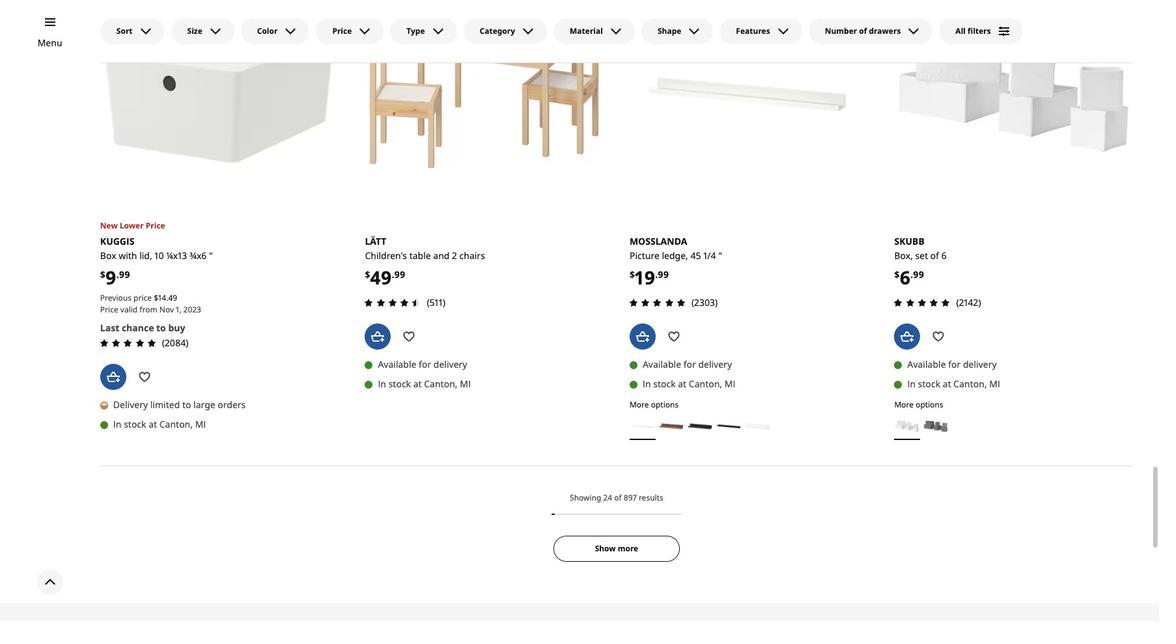Task type: describe. For each thing, give the bounding box(es) containing it.
1/4
[[704, 249, 716, 262]]

shape button
[[642, 18, 714, 44]]

24
[[604, 493, 612, 504]]

set
[[916, 249, 928, 262]]

menu button
[[38, 36, 62, 50]]

more for 6
[[895, 399, 914, 411]]

¼x13
[[166, 249, 187, 262]]

. inside previous price $ 14 . 49 price valid from nov 1, 2023
[[166, 292, 168, 304]]

number
[[825, 25, 857, 36]]

category button
[[464, 18, 547, 44]]

$ inside 'skubb box, set of 6 $ 6 . 99'
[[895, 268, 900, 281]]

review: 4.8 out of 5 stars. total reviews: 2084 image
[[96, 336, 160, 351]]

available for delivery for 19
[[643, 358, 732, 371]]

from
[[140, 304, 157, 315]]

delivery for 49
[[434, 358, 467, 371]]

kuggis
[[100, 235, 134, 247]]

sort button
[[100, 18, 165, 44]]

19
[[635, 265, 656, 290]]

delivery limited to large orders
[[113, 399, 246, 411]]

review: 4.8 out of 5 stars. total reviews: 2142 image
[[891, 295, 954, 311]]

options for 19
[[651, 399, 679, 411]]

nov
[[159, 304, 174, 315]]

skubb box, set of 6 $ 6 . 99
[[895, 235, 947, 290]]

type button
[[390, 18, 457, 44]]

lower
[[120, 220, 144, 231]]

size button
[[171, 18, 234, 44]]

all
[[956, 25, 966, 36]]

available for 49
[[378, 358, 417, 371]]

(511)
[[427, 297, 446, 309]]

$ inside 'new lower price kuggis box with lid, 10 ¼x13 ¾x6 " $ 9 . 99'
[[100, 268, 105, 281]]

category
[[480, 25, 515, 36]]

. inside 'skubb box, set of 6 $ 6 . 99'
[[911, 268, 914, 281]]

price inside previous price $ 14 . 49 price valid from nov 1, 2023
[[100, 304, 118, 315]]

897
[[624, 493, 637, 504]]

drawers
[[869, 25, 901, 36]]

99 inside 'skubb box, set of 6 $ 6 . 99'
[[914, 268, 925, 281]]

at for 49
[[413, 378, 422, 390]]

canton, for 49
[[424, 378, 458, 390]]

14
[[158, 292, 166, 304]]

showing 24 of 897 results
[[570, 493, 664, 504]]

show more button
[[553, 536, 680, 562]]

in stock at canton, mi for .
[[908, 378, 1001, 390]]

ledge,
[[662, 249, 688, 262]]

9
[[105, 265, 116, 290]]

49 inside previous price $ 14 . 49 price valid from nov 1, 2023
[[168, 292, 177, 304]]

. inside 'mosslanda picture ledge, 45 1/4 " $ 19 . 99'
[[656, 268, 658, 281]]

type
[[407, 25, 425, 36]]

at for 19
[[678, 378, 687, 390]]

color
[[257, 25, 278, 36]]

all filters button
[[940, 18, 1023, 44]]

chance
[[122, 322, 154, 334]]

" inside 'new lower price kuggis box with lid, 10 ¼x13 ¾x6 " $ 9 . 99'
[[209, 249, 213, 262]]

shape
[[658, 25, 682, 36]]

and
[[433, 249, 450, 262]]

for for 6
[[949, 358, 961, 371]]

buy
[[168, 322, 185, 334]]

previous
[[100, 292, 132, 304]]

skubb
[[895, 235, 925, 247]]

available for delivery for 49
[[378, 358, 467, 371]]

(2142)
[[957, 297, 981, 309]]

filters
[[968, 25, 991, 36]]

last
[[100, 322, 119, 334]]

in for 49
[[378, 378, 386, 390]]

price
[[134, 292, 152, 304]]

delivery for 19
[[699, 358, 732, 371]]

more options for 6
[[895, 399, 944, 411]]

show
[[595, 543, 616, 554]]

99 inside lätt children's table and 2 chairs $ 49 . 99
[[394, 268, 405, 281]]

mi for 19
[[725, 378, 736, 390]]

in for .
[[908, 378, 916, 390]]

sort
[[117, 25, 133, 36]]

99 inside 'mosslanda picture ledge, 45 1/4 " $ 19 . 99'
[[658, 268, 669, 281]]

in stock at canton, mi for 49
[[378, 378, 471, 390]]

available for 6
[[908, 358, 946, 371]]

price button
[[316, 18, 384, 44]]

more
[[618, 543, 639, 554]]

orders
[[218, 399, 246, 411]]

price inside 'new lower price kuggis box with lid, 10 ¼x13 ¾x6 " $ 9 . 99'
[[146, 220, 165, 231]]

results
[[639, 493, 664, 504]]

limited
[[150, 399, 180, 411]]

(2303)
[[692, 297, 718, 309]]

available for delivery for 6
[[908, 358, 997, 371]]

children's
[[365, 249, 407, 262]]



Task type: vqa. For each thing, say whether or not it's contained in the screenshot.
the rightmost Shelving image
no



Task type: locate. For each thing, give the bounding box(es) containing it.
of right set
[[931, 249, 939, 262]]

2023
[[184, 304, 201, 315]]

0 horizontal spatial more
[[630, 399, 649, 411]]

2 horizontal spatial for
[[949, 358, 961, 371]]

1 more from the left
[[630, 399, 649, 411]]

1 horizontal spatial options
[[916, 399, 944, 411]]

last chance to buy
[[100, 322, 185, 334]]

$ down children's
[[365, 268, 370, 281]]

1 horizontal spatial of
[[859, 25, 867, 36]]

to left "buy"
[[156, 322, 166, 334]]

. down the picture
[[656, 268, 658, 281]]

99 inside 'new lower price kuggis box with lid, 10 ¼x13 ¾x6 " $ 9 . 99'
[[119, 268, 130, 281]]

1 horizontal spatial "
[[719, 249, 722, 262]]

2 horizontal spatial price
[[332, 25, 352, 36]]

49 right 14
[[168, 292, 177, 304]]

for for 19
[[684, 358, 696, 371]]

$ down box on the top of the page
[[100, 268, 105, 281]]

stock for 19
[[654, 378, 676, 390]]

0 horizontal spatial delivery
[[434, 358, 467, 371]]

1 horizontal spatial more
[[895, 399, 914, 411]]

valid
[[120, 304, 138, 315]]

. down with
[[116, 268, 119, 281]]

box,
[[895, 249, 913, 262]]

features button
[[720, 18, 802, 44]]

canton,
[[689, 378, 723, 390], [424, 378, 458, 390], [954, 378, 987, 390], [159, 418, 193, 431]]

with
[[119, 249, 137, 262]]

available for delivery down (2142)
[[908, 358, 997, 371]]

0 horizontal spatial "
[[209, 249, 213, 262]]

. inside 'new lower price kuggis box with lid, 10 ¼x13 ¾x6 " $ 9 . 99'
[[116, 268, 119, 281]]

49
[[370, 265, 392, 290], [168, 292, 177, 304]]

material
[[570, 25, 603, 36]]

available
[[643, 358, 681, 371], [378, 358, 417, 371], [908, 358, 946, 371]]

options
[[651, 399, 679, 411], [916, 399, 944, 411]]

1 horizontal spatial for
[[684, 358, 696, 371]]

$ inside lätt children's table and 2 chairs $ 49 . 99
[[365, 268, 370, 281]]

1 horizontal spatial available
[[643, 358, 681, 371]]

" inside 'mosslanda picture ledge, 45 1/4 " $ 19 . 99'
[[719, 249, 722, 262]]

2 horizontal spatial of
[[931, 249, 939, 262]]

99 down set
[[914, 268, 925, 281]]

delivery
[[113, 399, 148, 411]]

2 more options from the left
[[895, 399, 944, 411]]

$ down the picture
[[630, 268, 635, 281]]

lid,
[[140, 249, 152, 262]]

.
[[116, 268, 119, 281], [656, 268, 658, 281], [392, 268, 394, 281], [911, 268, 914, 281], [166, 292, 168, 304]]

available for delivery down (511) at the top
[[378, 358, 467, 371]]

0 vertical spatial 6
[[942, 249, 947, 262]]

0 horizontal spatial options
[[651, 399, 679, 411]]

available down review: 4.8 out of 5 stars. total reviews: 2303 image
[[643, 358, 681, 371]]

0 vertical spatial price
[[332, 25, 352, 36]]

99 right 9
[[119, 268, 130, 281]]

table
[[410, 249, 431, 262]]

stock
[[654, 378, 676, 390], [389, 378, 411, 390], [918, 378, 941, 390], [124, 418, 146, 431]]

to
[[156, 322, 166, 334], [182, 399, 191, 411]]

0 horizontal spatial more options
[[630, 399, 679, 411]]

more
[[630, 399, 649, 411], [895, 399, 914, 411]]

picture
[[630, 249, 660, 262]]

0 horizontal spatial of
[[614, 493, 622, 504]]

0 horizontal spatial available for delivery
[[378, 358, 467, 371]]

49 down children's
[[370, 265, 392, 290]]

3 99 from the left
[[394, 268, 405, 281]]

price
[[332, 25, 352, 36], [146, 220, 165, 231], [100, 304, 118, 315]]

2 delivery from the left
[[434, 358, 467, 371]]

to for limited
[[182, 399, 191, 411]]

2 horizontal spatial available
[[908, 358, 946, 371]]

6
[[942, 249, 947, 262], [900, 265, 911, 290]]

1 vertical spatial to
[[182, 399, 191, 411]]

¾x6
[[190, 249, 207, 262]]

0 vertical spatial of
[[859, 25, 867, 36]]

box
[[100, 249, 116, 262]]

0 horizontal spatial for
[[419, 358, 431, 371]]

available down review: 4.8 out of 5 stars. total reviews: 2142 image at the right of page
[[908, 358, 946, 371]]

$
[[100, 268, 105, 281], [630, 268, 635, 281], [365, 268, 370, 281], [895, 268, 900, 281], [154, 292, 158, 304]]

mi
[[725, 378, 736, 390], [460, 378, 471, 390], [990, 378, 1001, 390], [195, 418, 206, 431]]

1 delivery from the left
[[699, 358, 732, 371]]

stock for 49
[[389, 378, 411, 390]]

mosslanda picture ledge, 45 1/4 " $ 19 . 99
[[630, 235, 722, 290]]

canton, for 19
[[689, 378, 723, 390]]

of
[[859, 25, 867, 36], [931, 249, 939, 262], [614, 493, 622, 504]]

1 vertical spatial 49
[[168, 292, 177, 304]]

mi for .
[[990, 378, 1001, 390]]

2 options from the left
[[916, 399, 944, 411]]

99 down children's
[[394, 268, 405, 281]]

stock for .
[[918, 378, 941, 390]]

2 more from the left
[[895, 399, 914, 411]]

showing
[[570, 493, 602, 504]]

material button
[[554, 18, 635, 44]]

"
[[209, 249, 213, 262], [719, 249, 722, 262]]

new
[[100, 220, 118, 231]]

1 " from the left
[[209, 249, 213, 262]]

2 available from the left
[[378, 358, 417, 371]]

3 for from the left
[[949, 358, 961, 371]]

more for 19
[[630, 399, 649, 411]]

0 horizontal spatial available
[[378, 358, 417, 371]]

at for .
[[943, 378, 952, 390]]

more options
[[630, 399, 679, 411], [895, 399, 944, 411]]

all filters
[[956, 25, 991, 36]]

review: 4.7 out of 5 stars. total reviews: 511 image
[[361, 295, 424, 311]]

. inside lätt children's table and 2 chairs $ 49 . 99
[[392, 268, 394, 281]]

price inside popup button
[[332, 25, 352, 36]]

for down (511) at the top
[[419, 358, 431, 371]]

. down box,
[[911, 268, 914, 281]]

1 horizontal spatial 49
[[370, 265, 392, 290]]

45
[[691, 249, 701, 262]]

of right 24
[[614, 493, 622, 504]]

0 horizontal spatial price
[[100, 304, 118, 315]]

available down 'review: 4.7 out of 5 stars. total reviews: 511' image
[[378, 358, 417, 371]]

features
[[736, 25, 770, 36]]

0 horizontal spatial to
[[156, 322, 166, 334]]

. down children's
[[392, 268, 394, 281]]

of inside 'skubb box, set of 6 $ 6 . 99'
[[931, 249, 939, 262]]

2 for from the left
[[419, 358, 431, 371]]

to left large
[[182, 399, 191, 411]]

for down (2142)
[[949, 358, 961, 371]]

2 vertical spatial price
[[100, 304, 118, 315]]

mosslanda
[[630, 235, 688, 247]]

. up nov
[[166, 292, 168, 304]]

0 horizontal spatial 49
[[168, 292, 177, 304]]

color button
[[241, 18, 310, 44]]

delivery down (511) at the top
[[434, 358, 467, 371]]

available for delivery down (2303)
[[643, 358, 732, 371]]

menu
[[38, 36, 62, 49]]

4 99 from the left
[[914, 268, 925, 281]]

$ inside 'mosslanda picture ledge, 45 1/4 " $ 19 . 99'
[[630, 268, 635, 281]]

in stock at canton, mi for 19
[[643, 378, 736, 390]]

for
[[684, 358, 696, 371], [419, 358, 431, 371], [949, 358, 961, 371]]

1 vertical spatial of
[[931, 249, 939, 262]]

review: 4.8 out of 5 stars. total reviews: 2303 image
[[626, 295, 689, 311]]

mi for 49
[[460, 378, 471, 390]]

2 " from the left
[[719, 249, 722, 262]]

1 horizontal spatial more options
[[895, 399, 944, 411]]

number of drawers button
[[809, 18, 933, 44]]

1 more options from the left
[[630, 399, 679, 411]]

2 99 from the left
[[658, 268, 669, 281]]

1,
[[176, 304, 182, 315]]

2
[[452, 249, 457, 262]]

1 horizontal spatial to
[[182, 399, 191, 411]]

6 right set
[[942, 249, 947, 262]]

available for 19
[[643, 358, 681, 371]]

$ down box,
[[895, 268, 900, 281]]

of inside popup button
[[859, 25, 867, 36]]

for for 49
[[419, 358, 431, 371]]

$ inside previous price $ 14 . 49 price valid from nov 1, 2023
[[154, 292, 158, 304]]

lätt
[[365, 235, 387, 247]]

available for delivery
[[643, 358, 732, 371], [378, 358, 467, 371], [908, 358, 997, 371]]

in stock at canton, mi
[[643, 378, 736, 390], [378, 378, 471, 390], [908, 378, 1001, 390], [113, 418, 206, 431]]

show more
[[595, 543, 639, 554]]

in
[[643, 378, 651, 390], [378, 378, 386, 390], [908, 378, 916, 390], [113, 418, 121, 431]]

49 inside lätt children's table and 2 chairs $ 49 . 99
[[370, 265, 392, 290]]

3 available for delivery from the left
[[908, 358, 997, 371]]

6 down box,
[[900, 265, 911, 290]]

of left drawers
[[859, 25, 867, 36]]

to for chance
[[156, 322, 166, 334]]

chairs
[[460, 249, 485, 262]]

0 vertical spatial 49
[[370, 265, 392, 290]]

new lower price kuggis box with lid, 10 ¼x13 ¾x6 " $ 9 . 99
[[100, 220, 213, 290]]

2 horizontal spatial available for delivery
[[908, 358, 997, 371]]

delivery for 6
[[963, 358, 997, 371]]

3 available from the left
[[908, 358, 946, 371]]

1 vertical spatial price
[[146, 220, 165, 231]]

99
[[119, 268, 130, 281], [658, 268, 669, 281], [394, 268, 405, 281], [914, 268, 925, 281]]

1 available for delivery from the left
[[643, 358, 732, 371]]

for down (2303)
[[684, 358, 696, 371]]

number of drawers
[[825, 25, 901, 36]]

10
[[155, 249, 164, 262]]

3 delivery from the left
[[963, 358, 997, 371]]

options for 6
[[916, 399, 944, 411]]

delivery down (2142)
[[963, 358, 997, 371]]

1 available from the left
[[643, 358, 681, 371]]

in for 19
[[643, 378, 651, 390]]

1 for from the left
[[684, 358, 696, 371]]

2 available for delivery from the left
[[378, 358, 467, 371]]

1 vertical spatial 6
[[900, 265, 911, 290]]

0 vertical spatial to
[[156, 322, 166, 334]]

1 options from the left
[[651, 399, 679, 411]]

99 right 19
[[658, 268, 669, 281]]

lätt children's table and 2 chairs $ 49 . 99
[[365, 235, 485, 290]]

more options for 19
[[630, 399, 679, 411]]

at
[[678, 378, 687, 390], [413, 378, 422, 390], [943, 378, 952, 390], [149, 418, 157, 431]]

1 horizontal spatial available for delivery
[[643, 358, 732, 371]]

0 horizontal spatial 6
[[900, 265, 911, 290]]

canton, for .
[[954, 378, 987, 390]]

" right 1/4
[[719, 249, 722, 262]]

delivery
[[699, 358, 732, 371], [434, 358, 467, 371], [963, 358, 997, 371]]

1 horizontal spatial 6
[[942, 249, 947, 262]]

" right ¾x6
[[209, 249, 213, 262]]

size
[[187, 25, 202, 36]]

$ right price
[[154, 292, 158, 304]]

previous price $ 14 . 49 price valid from nov 1, 2023
[[100, 292, 201, 315]]

large
[[194, 399, 215, 411]]

delivery down (2303)
[[699, 358, 732, 371]]

2 vertical spatial of
[[614, 493, 622, 504]]

1 99 from the left
[[119, 268, 130, 281]]

(2084)
[[162, 337, 189, 349]]

2 horizontal spatial delivery
[[963, 358, 997, 371]]

1 horizontal spatial price
[[146, 220, 165, 231]]

1 horizontal spatial delivery
[[699, 358, 732, 371]]



